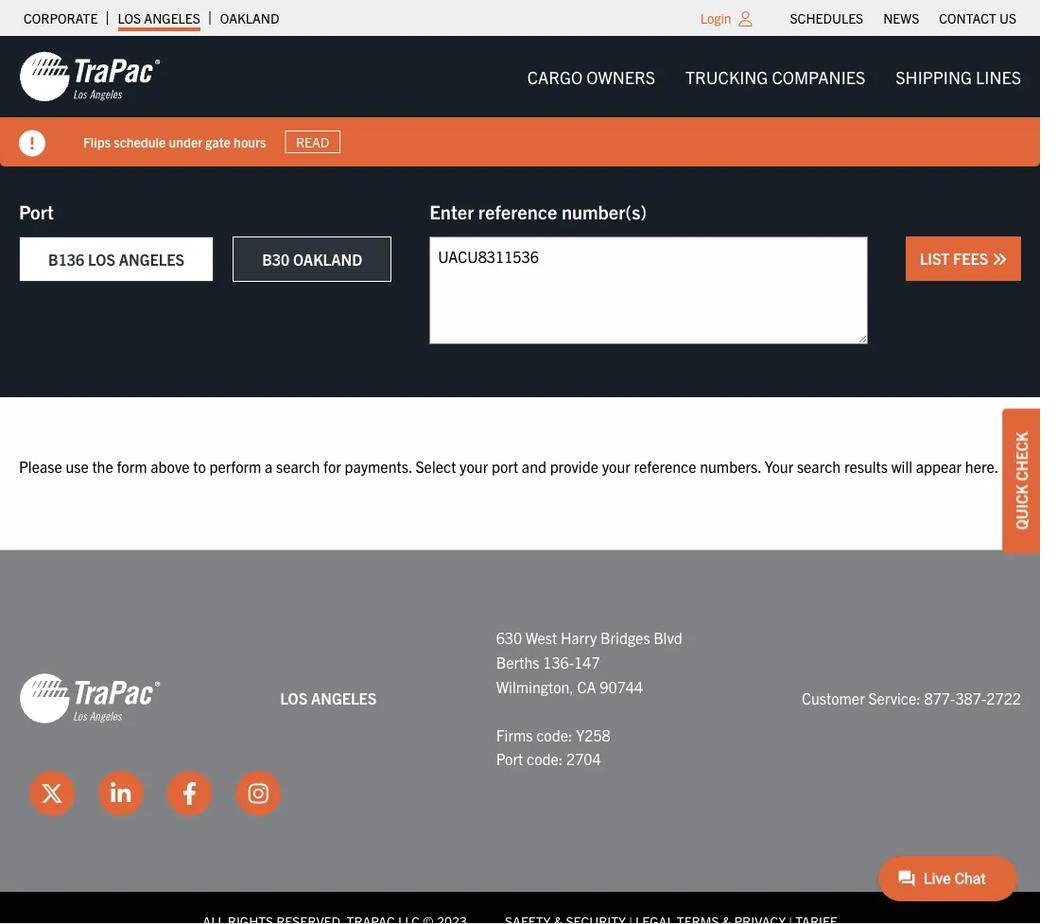 Task type: describe. For each thing, give the bounding box(es) containing it.
pool chassis with a single transaction  do not drop pool chassis in yard -  exit with the pool chassis under relative release number -  pop20 / pop40 / pop45
[[83, 125, 924, 158]]

schedule
[[114, 133, 166, 150]]

2704
[[567, 749, 602, 768]]

2 with from the left
[[516, 125, 541, 142]]

2 chassis from the left
[[397, 125, 440, 142]]

numbers.
[[700, 457, 762, 475]]

us
[[1000, 9, 1017, 26]]

the inside pool chassis with a single transaction  do not drop pool chassis in yard -  exit with the pool chassis under relative release number -  pop20 / pop40 / pop45
[[544, 125, 563, 142]]

1 your from the left
[[460, 457, 488, 475]]

1 search from the left
[[276, 457, 320, 475]]

90744
[[600, 677, 644, 696]]

list fees button
[[906, 237, 1022, 281]]

b30
[[262, 250, 290, 269]]

and
[[522, 457, 547, 475]]

do
[[299, 125, 314, 142]]

b30 oakland
[[262, 250, 363, 269]]

0 vertical spatial angeles
[[144, 9, 200, 26]]

630
[[496, 628, 522, 647]]

trucking companies link
[[671, 58, 881, 96]]

in
[[443, 125, 453, 142]]

gate
[[206, 133, 231, 150]]

b136 los angeles
[[48, 250, 185, 269]]

west
[[526, 628, 558, 647]]

1 horizontal spatial reference
[[634, 457, 697, 475]]

flips schedule under gate hours
[[83, 133, 266, 150]]

1 horizontal spatial los angeles
[[280, 689, 377, 708]]

yard
[[456, 125, 482, 142]]

1 horizontal spatial los
[[118, 9, 141, 26]]

number(s)
[[562, 199, 647, 223]]

news link
[[884, 5, 920, 31]]

provide
[[550, 457, 599, 475]]

corporate
[[24, 9, 98, 26]]

payments.
[[345, 457, 412, 475]]

1 chassis from the left
[[111, 125, 154, 142]]

1 vertical spatial code:
[[527, 749, 563, 768]]

shipping
[[896, 66, 973, 87]]

shipping lines
[[896, 66, 1022, 87]]

login link
[[701, 9, 732, 26]]

transaction
[[231, 125, 296, 142]]

877-
[[925, 689, 956, 708]]

schedules
[[791, 9, 864, 26]]

pop20
[[825, 125, 866, 142]]

relative
[[676, 125, 719, 142]]

contact us
[[940, 9, 1017, 26]]

select
[[416, 457, 456, 475]]

customer
[[802, 689, 866, 708]]

under inside pool chassis with a single transaction  do not drop pool chassis in yard -  exit with the pool chassis under relative release number -  pop20 / pop40 / pop45
[[639, 125, 673, 142]]

0 vertical spatial code:
[[537, 725, 573, 744]]

bridges
[[601, 628, 651, 647]]

customer service: 877-387-2722
[[802, 689, 1022, 708]]

fees
[[954, 249, 989, 268]]

2 - from the left
[[814, 125, 819, 142]]

2 los angeles image from the top
[[19, 672, 161, 725]]

firms
[[496, 725, 533, 744]]

not
[[317, 125, 336, 142]]

b136
[[48, 250, 84, 269]]

will
[[892, 457, 913, 475]]

0 vertical spatial los angeles
[[118, 9, 200, 26]]

corporate link
[[24, 5, 98, 31]]

0 vertical spatial reference
[[479, 199, 558, 223]]

number
[[766, 125, 811, 142]]

contact us link
[[940, 5, 1017, 31]]

y258
[[576, 725, 611, 744]]

for
[[324, 457, 341, 475]]

enter
[[430, 199, 474, 223]]

shipping lines link
[[881, 58, 1037, 96]]

read
[[296, 133, 330, 150]]

menu bar containing cargo owners
[[513, 58, 1037, 96]]

quick
[[1012, 485, 1031, 530]]

2 your from the left
[[602, 457, 631, 475]]

results
[[845, 457, 888, 475]]

quick check
[[1012, 432, 1031, 530]]

pop40
[[876, 125, 917, 142]]

port
[[492, 457, 519, 475]]

perform
[[210, 457, 262, 475]]

1 vertical spatial a
[[265, 457, 273, 475]]

1 / from the left
[[869, 125, 873, 142]]

to
[[193, 457, 206, 475]]

solid image
[[993, 252, 1008, 267]]

387-
[[956, 689, 987, 708]]

lines
[[977, 66, 1022, 87]]



Task type: locate. For each thing, give the bounding box(es) containing it.
footer containing 630 west harry bridges blvd
[[0, 550, 1041, 924]]

1 vertical spatial los
[[88, 250, 115, 269]]

pop45
[[83, 141, 124, 158]]

2 vertical spatial los
[[280, 689, 308, 708]]

chassis left "in"
[[397, 125, 440, 142]]

reference left numbers.
[[634, 457, 697, 475]]

2722
[[987, 689, 1022, 708]]

companies
[[773, 66, 866, 87]]

0 horizontal spatial search
[[276, 457, 320, 475]]

your
[[765, 457, 794, 475]]

angeles inside footer
[[311, 689, 377, 708]]

flips
[[83, 133, 111, 150]]

0 vertical spatial port
[[19, 199, 54, 223]]

1 with from the left
[[157, 125, 181, 142]]

read link
[[285, 130, 340, 153]]

the right use
[[92, 457, 113, 475]]

port down firms on the bottom
[[496, 749, 524, 768]]

under
[[639, 125, 673, 142], [169, 133, 203, 150]]

0 horizontal spatial oakland
[[220, 9, 280, 26]]

footer
[[0, 550, 1041, 924]]

chassis down owners
[[594, 125, 636, 142]]

1 vertical spatial angeles
[[119, 250, 185, 269]]

under left gate at the top
[[169, 133, 203, 150]]

with left single
[[157, 125, 181, 142]]

0 horizontal spatial under
[[169, 133, 203, 150]]

form
[[117, 457, 147, 475]]

ca
[[578, 677, 597, 696]]

0 horizontal spatial reference
[[479, 199, 558, 223]]

0 horizontal spatial your
[[460, 457, 488, 475]]

630 west harry bridges blvd berths 136-147 wilmington, ca 90744
[[496, 628, 683, 696]]

1 horizontal spatial pool
[[566, 125, 591, 142]]

schedules link
[[791, 5, 864, 31]]

136-
[[543, 653, 574, 672]]

single
[[194, 125, 228, 142]]

light image
[[740, 11, 753, 26]]

exit
[[492, 125, 513, 142]]

search right your
[[798, 457, 841, 475]]

please
[[19, 457, 62, 475]]

-
[[485, 125, 489, 142], [814, 125, 819, 142]]

2 vertical spatial angeles
[[311, 689, 377, 708]]

0 vertical spatial oakland
[[220, 9, 280, 26]]

los angeles link
[[118, 5, 200, 31]]

check
[[1012, 432, 1031, 481]]

- left exit
[[485, 125, 489, 142]]

owners
[[587, 66, 656, 87]]

1 vertical spatial oakland
[[293, 250, 363, 269]]

with right exit
[[516, 125, 541, 142]]

1 vertical spatial los angeles image
[[19, 672, 161, 725]]

firms code:  y258 port code:  2704
[[496, 725, 611, 768]]

news
[[884, 9, 920, 26]]

a right perform
[[265, 457, 273, 475]]

oakland right 'los angeles' link
[[220, 9, 280, 26]]

pool
[[83, 125, 108, 142], [566, 125, 591, 142]]

1 pool from the left
[[83, 125, 108, 142]]

release
[[722, 125, 763, 142]]

your
[[460, 457, 488, 475], [602, 457, 631, 475]]

list fees
[[920, 249, 993, 268]]

above
[[151, 457, 190, 475]]

pool
[[369, 125, 394, 142]]

solid image
[[19, 130, 45, 157]]

the
[[544, 125, 563, 142], [92, 457, 113, 475]]

wilmington,
[[496, 677, 574, 696]]

chassis right flips
[[111, 125, 154, 142]]

code:
[[537, 725, 573, 744], [527, 749, 563, 768]]

1 - from the left
[[485, 125, 489, 142]]

1 vertical spatial reference
[[634, 457, 697, 475]]

code: up 2704
[[537, 725, 573, 744]]

a inside pool chassis with a single transaction  do not drop pool chassis in yard -  exit with the pool chassis under relative release number -  pop20 / pop40 / pop45
[[184, 125, 191, 142]]

a
[[184, 125, 191, 142], [265, 457, 273, 475]]

harry
[[561, 628, 597, 647]]

2 search from the left
[[798, 457, 841, 475]]

1 horizontal spatial -
[[814, 125, 819, 142]]

reference right 'enter'
[[479, 199, 558, 223]]

quick check link
[[1003, 408, 1041, 554]]

1 horizontal spatial the
[[544, 125, 563, 142]]

Enter reference number(s) text field
[[430, 237, 868, 344]]

/ right pop20
[[869, 125, 873, 142]]

here.
[[966, 457, 999, 475]]

trucking companies
[[686, 66, 866, 87]]

0 horizontal spatial a
[[184, 125, 191, 142]]

oakland right b30
[[293, 250, 363, 269]]

1 vertical spatial menu bar
[[513, 58, 1037, 96]]

cargo owners
[[528, 66, 656, 87]]

port up b136
[[19, 199, 54, 223]]

please use the form above to perform a search for payments. select your port and provide your reference numbers. your search results will appear here.
[[19, 457, 999, 475]]

1 horizontal spatial chassis
[[397, 125, 440, 142]]

los angeles image
[[19, 50, 161, 103], [19, 672, 161, 725]]

1 horizontal spatial your
[[602, 457, 631, 475]]

under left relative
[[639, 125, 673, 142]]

1 los angeles image from the top
[[19, 50, 161, 103]]

oakland link
[[220, 5, 280, 31]]

menu bar up shipping
[[781, 5, 1027, 31]]

code: down firms on the bottom
[[527, 749, 563, 768]]

los angeles
[[118, 9, 200, 26], [280, 689, 377, 708]]

trucking
[[686, 66, 769, 87]]

appear
[[917, 457, 962, 475]]

cargo
[[528, 66, 583, 87]]

0 horizontal spatial pool
[[83, 125, 108, 142]]

0 vertical spatial a
[[184, 125, 191, 142]]

1 horizontal spatial with
[[516, 125, 541, 142]]

service:
[[869, 689, 921, 708]]

drop
[[339, 125, 366, 142]]

1 vertical spatial port
[[496, 749, 524, 768]]

menu bar up number
[[513, 58, 1037, 96]]

banner containing cargo owners
[[0, 36, 1041, 167]]

the right exit
[[544, 125, 563, 142]]

1 horizontal spatial oakland
[[293, 250, 363, 269]]

0 horizontal spatial -
[[485, 125, 489, 142]]

berths
[[496, 653, 540, 672]]

banner
[[0, 36, 1041, 167]]

menu bar
[[781, 5, 1027, 31], [513, 58, 1037, 96]]

pool down cargo owners link
[[566, 125, 591, 142]]

2 / from the left
[[920, 125, 924, 142]]

0 vertical spatial the
[[544, 125, 563, 142]]

port inside firms code:  y258 port code:  2704
[[496, 749, 524, 768]]

3 chassis from the left
[[594, 125, 636, 142]]

pool left schedule
[[83, 125, 108, 142]]

your right provide
[[602, 457, 631, 475]]

0 vertical spatial los
[[118, 9, 141, 26]]

use
[[66, 457, 89, 475]]

1 vertical spatial the
[[92, 457, 113, 475]]

2 horizontal spatial chassis
[[594, 125, 636, 142]]

0 vertical spatial los angeles image
[[19, 50, 161, 103]]

/ right pop40
[[920, 125, 924, 142]]

0 horizontal spatial /
[[869, 125, 873, 142]]

contact
[[940, 9, 997, 26]]

1 horizontal spatial under
[[639, 125, 673, 142]]

2 pool from the left
[[566, 125, 591, 142]]

menu bar containing schedules
[[781, 5, 1027, 31]]

1 horizontal spatial search
[[798, 457, 841, 475]]

1 horizontal spatial port
[[496, 749, 524, 768]]

a left single
[[184, 125, 191, 142]]

0 horizontal spatial port
[[19, 199, 54, 223]]

1 horizontal spatial /
[[920, 125, 924, 142]]

search
[[276, 457, 320, 475], [798, 457, 841, 475]]

147
[[574, 653, 600, 672]]

list
[[920, 249, 950, 268]]

1 horizontal spatial a
[[265, 457, 273, 475]]

hours
[[234, 133, 266, 150]]

0 vertical spatial menu bar
[[781, 5, 1027, 31]]

your left port
[[460, 457, 488, 475]]

0 horizontal spatial los angeles
[[118, 9, 200, 26]]

reference
[[479, 199, 558, 223], [634, 457, 697, 475]]

- right number
[[814, 125, 819, 142]]

search left for
[[276, 457, 320, 475]]

2 horizontal spatial los
[[280, 689, 308, 708]]

1 vertical spatial los angeles
[[280, 689, 377, 708]]

port
[[19, 199, 54, 223], [496, 749, 524, 768]]

blvd
[[654, 628, 683, 647]]

enter reference number(s)
[[430, 199, 647, 223]]

0 horizontal spatial los
[[88, 250, 115, 269]]

0 horizontal spatial the
[[92, 457, 113, 475]]

0 horizontal spatial chassis
[[111, 125, 154, 142]]

cargo owners link
[[513, 58, 671, 96]]

0 horizontal spatial with
[[157, 125, 181, 142]]



